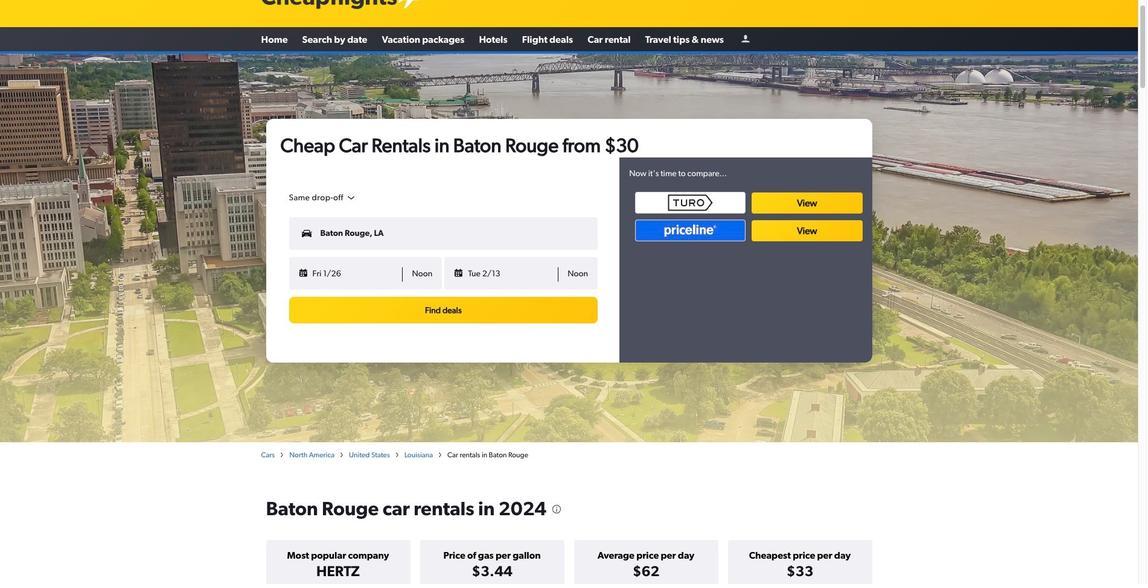 Task type: locate. For each thing, give the bounding box(es) containing it.
None text field
[[289, 217, 598, 250]]

autoeurope image
[[769, 222, 830, 232]]

baton rouge image
[[0, 54, 1138, 443]]

None text field
[[289, 257, 598, 290]]

priceline image
[[635, 220, 746, 242]]



Task type: vqa. For each thing, say whether or not it's contained in the screenshot.
THE BATON ROUGE "Image"
yes



Task type: describe. For each thing, give the bounding box(es) containing it.
expedia image
[[662, 221, 723, 234]]

Car drop-off location Same drop-off field
[[289, 193, 357, 203]]

turo image
[[635, 192, 746, 214]]



